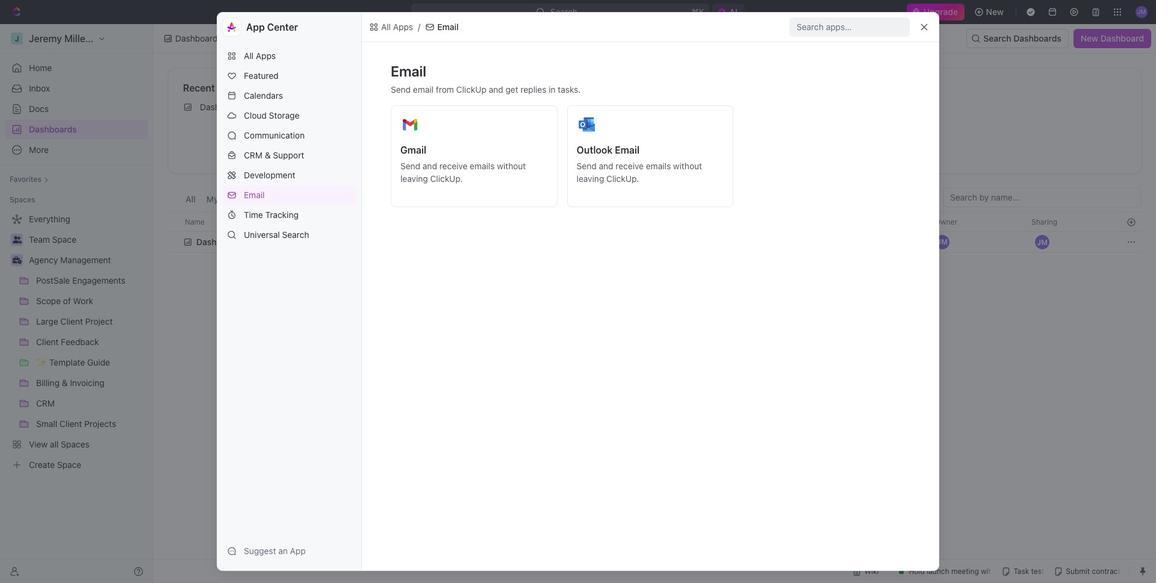 Task type: vqa. For each thing, say whether or not it's contained in the screenshot.
second See all from the right
no



Task type: locate. For each thing, give the bounding box(es) containing it.
0 horizontal spatial emails
[[470, 161, 495, 171]]

0 vertical spatial all apps link
[[367, 20, 416, 34]]

outlook email send and receive emails without leaving clickup.
[[577, 145, 702, 184]]

apps up featured on the left of the page
[[256, 51, 276, 61]]

search down new button
[[984, 33, 1012, 43]]

agency
[[29, 255, 58, 265]]

email right /
[[437, 22, 459, 32]]

featured link
[[222, 66, 357, 86]]

outlook
[[577, 145, 613, 155]]

2 vertical spatial all
[[186, 194, 196, 204]]

app left "center" at the left of page
[[246, 22, 265, 33]]

crm
[[244, 150, 263, 160]]

email link
[[222, 186, 357, 205]]

new for new dashboard
[[1081, 33, 1099, 43]]

all left my
[[186, 194, 196, 204]]

1 vertical spatial apps
[[256, 51, 276, 61]]

dashboards
[[175, 33, 222, 43], [1014, 33, 1062, 43], [29, 124, 77, 134], [221, 194, 269, 204]]

1 clickup. from the left
[[430, 173, 463, 184]]

2 receive from the left
[[616, 161, 644, 171]]

all inside button
[[186, 194, 196, 204]]

name
[[185, 217, 205, 226]]

0 vertical spatial all apps
[[381, 22, 413, 32]]

leaving down outlook
[[577, 173, 604, 184]]

0 horizontal spatial all apps
[[244, 51, 276, 61]]

jm button
[[1032, 231, 1054, 253]]

upgrade link
[[907, 4, 965, 20]]

leaving down gmail
[[401, 173, 428, 184]]

l_lxf image left /
[[369, 22, 379, 32]]

0 horizontal spatial favorites
[[10, 175, 41, 184]]

2 horizontal spatial all
[[381, 22, 391, 32]]

dashboards inside sidebar navigation
[[29, 124, 77, 134]]

1 horizontal spatial all apps link
[[367, 20, 416, 34]]

new
[[986, 7, 1004, 17], [1081, 33, 1099, 43]]

emails
[[470, 161, 495, 171], [646, 161, 671, 171]]

apps left /
[[393, 22, 413, 32]]

2 clickup. from the left
[[607, 173, 639, 184]]

1 dashboard link from the left
[[178, 98, 481, 117]]

1 emails from the left
[[470, 161, 495, 171]]

1 without from the left
[[497, 161, 526, 171]]

app inside button
[[290, 546, 306, 556]]

send for email
[[391, 84, 411, 95]]

my dashboards
[[206, 194, 269, 204]]

cloud storage
[[244, 110, 300, 120]]

2 l_lxf image from the left
[[425, 22, 435, 32]]

dashboard link up outlook email send and receive emails without leaving clickup.
[[506, 98, 809, 117]]

and
[[489, 84, 503, 95], [423, 161, 437, 171], [599, 161, 614, 171]]

favorites up spaces
[[10, 175, 41, 184]]

0 horizontal spatial apps
[[256, 51, 276, 61]]

all apps link
[[367, 20, 416, 34], [222, 46, 357, 66]]

all apps link left /
[[367, 20, 416, 34]]

dashboard link
[[178, 98, 481, 117], [506, 98, 809, 117]]

0 horizontal spatial and
[[423, 161, 437, 171]]

1 vertical spatial search
[[282, 229, 309, 240]]

0 vertical spatial apps
[[393, 22, 413, 32]]

all for leftmost all apps link
[[244, 51, 254, 61]]

2 dashboard link from the left
[[506, 98, 809, 117]]

private button
[[316, 188, 349, 212]]

new button
[[970, 2, 1011, 22]]

all button
[[183, 188, 199, 212]]

1 horizontal spatial apps
[[393, 22, 413, 32]]

agency management link
[[29, 251, 146, 270]]

and inside gmail send and receive emails without leaving clickup.
[[423, 161, 437, 171]]

0 horizontal spatial search
[[282, 229, 309, 240]]

time tracking link
[[222, 205, 357, 225]]

email send email from clickup and get replies in tasks.
[[391, 63, 581, 95]]

send
[[391, 84, 411, 95], [401, 161, 421, 171], [577, 161, 597, 171]]

dashboard table
[[168, 212, 1142, 254]]

jeremy miller, , element
[[935, 235, 950, 249], [1035, 235, 1050, 249]]

crm & support
[[244, 150, 304, 160]]

0 horizontal spatial dashboard link
[[178, 98, 481, 117]]

2 horizontal spatial and
[[599, 161, 614, 171]]

1 horizontal spatial l_lxf image
[[425, 22, 435, 32]]

2 without from the left
[[673, 161, 702, 171]]

0 horizontal spatial receive
[[440, 161, 468, 171]]

and down outlook
[[599, 161, 614, 171]]

my dashboards button
[[203, 188, 272, 212]]

all apps link up featured link on the top left
[[222, 46, 357, 66]]

email inside email send email from clickup and get replies in tasks.
[[391, 63, 426, 80]]

send for gmail
[[401, 161, 421, 171]]

tab list
[[183, 188, 405, 212]]

home link
[[5, 58, 148, 78]]

/
[[418, 22, 421, 32]]

1 horizontal spatial all apps
[[381, 22, 413, 32]]

new dashboard
[[1081, 33, 1144, 43]]

leaving inside outlook email send and receive emails without leaving clickup.
[[577, 173, 604, 184]]

1 horizontal spatial all
[[244, 51, 254, 61]]

email right outlook
[[615, 145, 640, 155]]

1 horizontal spatial emails
[[646, 161, 671, 171]]

1 horizontal spatial receive
[[616, 161, 644, 171]]

1 horizontal spatial without
[[673, 161, 702, 171]]

universal search
[[244, 229, 309, 240]]

1 horizontal spatial app
[[290, 546, 306, 556]]

support
[[273, 150, 304, 160]]

dashboards link
[[5, 120, 148, 139]]

1 vertical spatial new
[[1081, 33, 1099, 43]]

1 horizontal spatial and
[[489, 84, 503, 95]]

all apps left /
[[381, 22, 413, 32]]

receive
[[440, 161, 468, 171], [616, 161, 644, 171]]

and down gmail
[[423, 161, 437, 171]]

1 receive from the left
[[440, 161, 468, 171]]

cell inside dashboard row
[[832, 231, 928, 253]]

tab list containing all
[[183, 188, 405, 212]]

jeremy miller, , element down sharing
[[1035, 235, 1050, 249]]

2 jm from the left
[[1037, 238, 1048, 247]]

jm down sharing
[[1037, 238, 1048, 247]]

all up featured on the left of the page
[[244, 51, 254, 61]]

0 horizontal spatial jm
[[937, 237, 948, 246]]

l_lxf image
[[369, 22, 379, 32], [425, 22, 435, 32]]

calendars
[[244, 90, 283, 101]]

inbox link
[[5, 79, 148, 98]]

send down outlook
[[577, 161, 597, 171]]

0 horizontal spatial all
[[186, 194, 196, 204]]

jeremy miller, , element down the owner in the top of the page
[[935, 235, 950, 249]]

2 leaving from the left
[[577, 173, 604, 184]]

email
[[437, 22, 459, 32], [391, 63, 426, 80], [615, 145, 640, 155], [244, 190, 265, 200]]

1 horizontal spatial favorites
[[511, 83, 553, 93]]

app right an
[[290, 546, 306, 556]]

send inside email send email from clickup and get replies in tasks.
[[391, 84, 411, 95]]

1 horizontal spatial dashboard link
[[506, 98, 809, 117]]

1 vertical spatial favorites
[[10, 175, 41, 184]]

search down time tracking link
[[282, 229, 309, 240]]

crm & support link
[[222, 146, 357, 165]]

email up email
[[391, 63, 426, 80]]

0 vertical spatial all
[[381, 22, 391, 32]]

workspace button
[[354, 188, 405, 212]]

jm
[[937, 237, 948, 246], [1037, 238, 1048, 247]]

all apps
[[381, 22, 413, 32], [244, 51, 276, 61]]

new for new
[[986, 7, 1004, 17]]

search
[[984, 33, 1012, 43], [282, 229, 309, 240]]

communication
[[244, 130, 305, 140]]

and left get
[[489, 84, 503, 95]]

replies
[[521, 84, 547, 95]]

0 horizontal spatial jeremy miller, , element
[[935, 235, 950, 249]]

0 horizontal spatial clickup.
[[430, 173, 463, 184]]

l_lxf image right /
[[425, 22, 435, 32]]

1 horizontal spatial leaving
[[577, 173, 604, 184]]

1 horizontal spatial search
[[984, 33, 1012, 43]]

1 leaving from the left
[[401, 173, 428, 184]]

l_lxf image inside all apps link
[[369, 22, 379, 32]]

1 vertical spatial all apps link
[[222, 46, 357, 66]]

1 horizontal spatial new
[[1081, 33, 1099, 43]]

search dashboards
[[984, 33, 1062, 43]]

0 vertical spatial search
[[984, 33, 1012, 43]]

communication link
[[222, 126, 357, 145]]

all left /
[[381, 22, 391, 32]]

shared
[[280, 194, 308, 204]]

sidebar navigation
[[0, 24, 154, 583]]

send down gmail
[[401, 161, 421, 171]]

all
[[381, 22, 391, 32], [244, 51, 254, 61], [186, 194, 196, 204]]

&
[[265, 150, 271, 160]]

send inside outlook email send and receive emails without leaving clickup.
[[577, 161, 597, 171]]

dashboard link up communication link
[[178, 98, 481, 117]]

management
[[60, 255, 111, 265]]

favorites left tasks.
[[511, 83, 553, 93]]

home
[[29, 63, 52, 73]]

2 emails from the left
[[646, 161, 671, 171]]

apps
[[393, 22, 413, 32], [256, 51, 276, 61]]

1 vertical spatial app
[[290, 546, 306, 556]]

0 vertical spatial new
[[986, 7, 1004, 17]]

clickup.
[[430, 173, 463, 184], [607, 173, 639, 184]]

all apps up featured on the left of the page
[[244, 51, 276, 61]]

dashboard
[[1101, 33, 1144, 43], [200, 102, 242, 112], [528, 102, 570, 112], [196, 237, 240, 247]]

cell
[[832, 231, 928, 253]]

featured
[[244, 70, 279, 81]]

row
[[168, 212, 1142, 232]]

0 horizontal spatial l_lxf image
[[369, 22, 379, 32]]

jm inside jm button
[[1037, 238, 1048, 247]]

0 horizontal spatial without
[[497, 161, 526, 171]]

0 horizontal spatial new
[[986, 7, 1004, 17]]

favorites
[[511, 83, 553, 93], [10, 175, 41, 184]]

receive inside outlook email send and receive emails without leaving clickup.
[[616, 161, 644, 171]]

1 vertical spatial all
[[244, 51, 254, 61]]

email inside outlook email send and receive emails without leaving clickup.
[[615, 145, 640, 155]]

l_lxf image for all apps
[[369, 22, 379, 32]]

0 horizontal spatial leaving
[[401, 173, 428, 184]]

row containing name
[[168, 212, 1142, 232]]

jm down the owner in the top of the page
[[937, 237, 948, 246]]

dashboard button
[[183, 230, 825, 254], [183, 230, 259, 254]]

universal
[[244, 229, 280, 240]]

1 horizontal spatial jeremy miller, , element
[[1035, 235, 1050, 249]]

column header
[[832, 212, 928, 232]]

leaving
[[401, 173, 428, 184], [577, 173, 604, 184]]

2 jeremy miller, , element from the left
[[1035, 235, 1050, 249]]

send inside gmail send and receive emails without leaving clickup.
[[401, 161, 421, 171]]

app
[[246, 22, 265, 33], [290, 546, 306, 556]]

1 l_lxf image from the left
[[369, 22, 379, 32]]

1 horizontal spatial jm
[[1037, 238, 1048, 247]]

send left email
[[391, 84, 411, 95]]

apps for topmost all apps link
[[393, 22, 413, 32]]

dashboard link for recent
[[178, 98, 481, 117]]

email
[[413, 84, 434, 95]]

1 horizontal spatial clickup.
[[607, 173, 639, 184]]

1 vertical spatial all apps
[[244, 51, 276, 61]]

without
[[497, 161, 526, 171], [673, 161, 702, 171]]

0 vertical spatial app
[[246, 22, 265, 33]]



Task type: describe. For each thing, give the bounding box(es) containing it.
workspace
[[357, 194, 402, 204]]

recent
[[183, 83, 215, 93]]

clickup. inside gmail send and receive emails without leaving clickup.
[[430, 173, 463, 184]]

1 jm from the left
[[937, 237, 948, 246]]

0 vertical spatial favorites
[[511, 83, 553, 93]]

all for topmost all apps link
[[381, 22, 391, 32]]

receive inside gmail send and receive emails without leaving clickup.
[[440, 161, 468, 171]]

owner
[[935, 217, 958, 226]]

suggest
[[244, 546, 276, 556]]

all apps for topmost all apps link
[[381, 22, 413, 32]]

calendars link
[[222, 86, 357, 105]]

docs link
[[5, 99, 148, 119]]

search inside email dialog
[[282, 229, 309, 240]]

cloud
[[244, 110, 267, 120]]

tasks.
[[558, 84, 581, 95]]

gmail send and receive emails without leaving clickup.
[[401, 145, 526, 184]]

search dashboards button
[[967, 29, 1069, 48]]

dashboard inside button
[[1101, 33, 1144, 43]]

suggest an app
[[244, 546, 306, 556]]

cloud storage link
[[222, 106, 357, 125]]

get
[[506, 84, 518, 95]]

search...
[[551, 7, 585, 17]]

time tracking
[[244, 210, 299, 220]]

development
[[244, 170, 295, 180]]

and inside email send email from clickup and get replies in tasks.
[[489, 84, 503, 95]]

1 jeremy miller, , element from the left
[[935, 235, 950, 249]]

emails inside gmail send and receive emails without leaving clickup.
[[470, 161, 495, 171]]

and inside outlook email send and receive emails without leaving clickup.
[[599, 161, 614, 171]]

email up time
[[244, 190, 265, 200]]

shared button
[[277, 188, 311, 212]]

suggest an app button
[[222, 542, 357, 561]]

clickup. inside outlook email send and receive emails without leaving clickup.
[[607, 173, 639, 184]]

⌘k
[[692, 7, 705, 17]]

sharing
[[1032, 217, 1058, 226]]

favorites inside button
[[10, 175, 41, 184]]

clickup
[[456, 84, 487, 95]]

storage
[[269, 110, 300, 120]]

spaces
[[10, 195, 35, 204]]

all apps for leftmost all apps link
[[244, 51, 276, 61]]

Search apps… field
[[797, 20, 905, 34]]

my
[[206, 194, 219, 204]]

universal search link
[[222, 225, 357, 245]]

upgrade
[[924, 7, 959, 17]]

jeremy miller, , element inside jm button
[[1035, 235, 1050, 249]]

l_lxf image for email
[[425, 22, 435, 32]]

leaving inside gmail send and receive emails without leaving clickup.
[[401, 173, 428, 184]]

0 horizontal spatial all apps link
[[222, 46, 357, 66]]

development link
[[222, 166, 357, 185]]

new dashboard button
[[1074, 29, 1152, 48]]

dashboards inside button
[[221, 194, 269, 204]]

gmail
[[401, 145, 427, 155]]

dashboard inside row
[[196, 237, 240, 247]]

column header inside dashboard table
[[832, 212, 928, 232]]

0 horizontal spatial app
[[246, 22, 265, 33]]

time
[[244, 210, 263, 220]]

without inside gmail send and receive emails without leaving clickup.
[[497, 161, 526, 171]]

dashboard row
[[168, 230, 1142, 254]]

apps for leftmost all apps link
[[256, 51, 276, 61]]

search inside 'button'
[[984, 33, 1012, 43]]

private
[[319, 194, 346, 204]]

Search by name... text field
[[951, 189, 1135, 207]]

dashboard link for favorites
[[506, 98, 809, 117]]

business time image
[[12, 257, 21, 264]]

without inside outlook email send and receive emails without leaving clickup.
[[673, 161, 702, 171]]

agency management
[[29, 255, 111, 265]]

tracking
[[265, 210, 299, 220]]

in
[[549, 84, 556, 95]]

app center
[[246, 22, 298, 33]]

favorites button
[[5, 172, 53, 187]]

center
[[267, 22, 298, 33]]

email dialog
[[217, 12, 940, 571]]

docs
[[29, 104, 49, 114]]

from
[[436, 84, 454, 95]]

dashboards inside 'button'
[[1014, 33, 1062, 43]]

emails inside outlook email send and receive emails without leaving clickup.
[[646, 161, 671, 171]]

inbox
[[29, 83, 50, 93]]

an
[[278, 546, 288, 556]]



